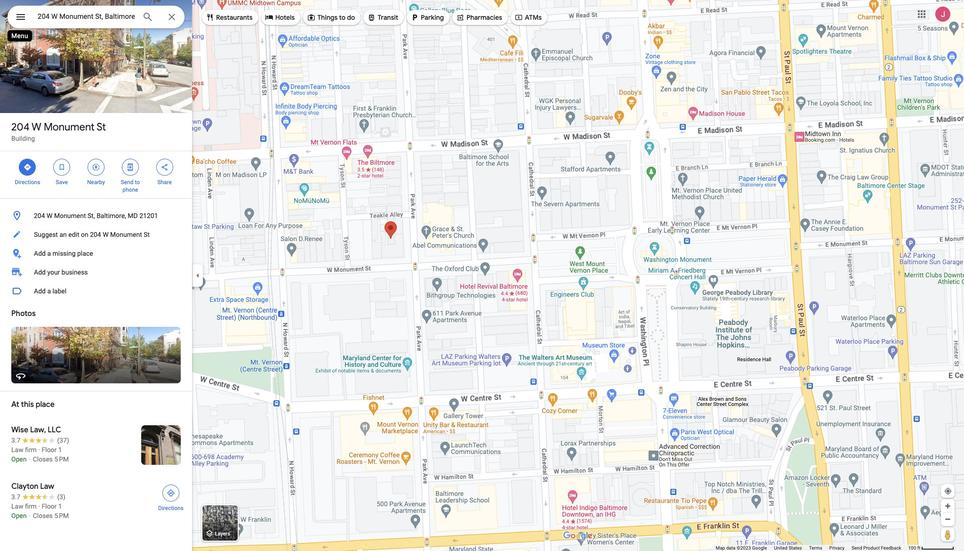 Task type: describe. For each thing, give the bounding box(es) containing it.
1 for clayton law
[[58, 503, 62, 510]]

on
[[81, 231, 88, 238]]

w inside suggest an edit on 204 w monument st "button"
[[103, 231, 109, 238]]

parking
[[421, 13, 444, 22]]

100 ft
[[909, 546, 921, 551]]

add a missing place
[[34, 250, 93, 257]]

layers
[[215, 531, 230, 537]]

send for send to phone
[[121, 179, 134, 186]]

100 ft button
[[909, 546, 955, 551]]

0 horizontal spatial place
[[36, 400, 55, 409]]

google maps element
[[0, 0, 965, 551]]

privacy button
[[830, 545, 845, 551]]

place inside "button"
[[77, 250, 93, 257]]

send for send product feedback
[[852, 546, 863, 551]]

to inside  things to do
[[339, 13, 346, 22]]

law for wise law, llc
[[11, 446, 23, 454]]

send product feedback
[[852, 546, 902, 551]]

show street view coverage image
[[942, 528, 956, 542]]

united states
[[775, 546, 803, 551]]

google account: james peterson  
(james.peterson1902@gmail.com) image
[[936, 6, 951, 21]]

a for label
[[47, 287, 51, 295]]

privacy
[[830, 546, 845, 551]]

st inside 204 w monument st building
[[97, 121, 106, 134]]

hotels
[[275, 13, 295, 22]]

none field inside the 204 w monument st, baltimore, md 21201 field
[[38, 11, 135, 22]]


[[368, 12, 376, 23]]

to inside send to phone
[[135, 179, 140, 186]]

204 w monument st, baltimore, md 21201
[[34, 212, 158, 220]]

 restaurants
[[206, 12, 253, 23]]

closes for law
[[33, 512, 53, 520]]


[[92, 162, 100, 172]]

204 for st
[[11, 121, 30, 134]]

transit
[[378, 13, 399, 22]]

firm for clayton
[[25, 503, 37, 510]]

label
[[53, 287, 67, 295]]


[[206, 12, 214, 23]]

save
[[56, 179, 68, 186]]

directions image
[[167, 489, 175, 498]]

⋅ for wise
[[28, 456, 31, 463]]

google
[[753, 546, 768, 551]]

at
[[11, 400, 19, 409]]


[[160, 162, 169, 172]]

st,
[[88, 212, 95, 220]]

wise law, llc
[[11, 425, 61, 435]]


[[457, 12, 465, 23]]

send product feedback button
[[852, 545, 902, 551]]

 hotels
[[265, 12, 295, 23]]

 transit
[[368, 12, 399, 23]]

phone
[[123, 187, 138, 193]]

do
[[347, 13, 355, 22]]

product
[[864, 546, 881, 551]]

add a label button
[[0, 282, 192, 301]]

add your business link
[[0, 263, 192, 282]]

building
[[11, 135, 35, 142]]

your
[[47, 269, 60, 276]]

1 vertical spatial law
[[40, 482, 54, 491]]

204 W Monument St, Baltimore, MD 21201 field
[[8, 6, 185, 28]]

floor for law,
[[42, 446, 57, 454]]


[[126, 162, 135, 172]]

directions inside actions for 204 w monument st region
[[15, 179, 40, 186]]


[[411, 12, 419, 23]]

law firm · floor 1 open ⋅ closes 5 pm for law,
[[11, 446, 69, 463]]

directions inside button
[[158, 505, 184, 512]]

map data ©2023 google
[[716, 546, 768, 551]]

firm for wise
[[25, 446, 37, 454]]

clayton
[[11, 482, 38, 491]]

united states button
[[775, 545, 803, 551]]

suggest an edit on 204 w monument st
[[34, 231, 150, 238]]

add for add a missing place
[[34, 250, 46, 257]]

monument inside "button"
[[110, 231, 142, 238]]

100
[[909, 546, 917, 551]]

zoom out image
[[945, 516, 952, 523]]

add for add your business
[[34, 269, 46, 276]]

204 w monument st, baltimore, md 21201 button
[[0, 206, 192, 225]]

 button
[[8, 6, 34, 30]]

edit
[[68, 231, 79, 238]]


[[23, 162, 32, 172]]

states
[[789, 546, 803, 551]]

floor for law
[[42, 503, 57, 510]]

show your location image
[[945, 487, 953, 496]]

(3)
[[57, 493, 65, 501]]

terms
[[810, 546, 823, 551]]

monument for st,
[[54, 212, 86, 220]]

pharmacies
[[467, 13, 503, 22]]

 search field
[[8, 6, 185, 30]]

nearby
[[87, 179, 105, 186]]

map
[[716, 546, 726, 551]]



Task type: vqa. For each thing, say whether or not it's contained in the screenshot.


Task type: locate. For each thing, give the bounding box(es) containing it.
3.7
[[11, 437, 20, 444], [11, 493, 20, 501]]

2 vertical spatial 204
[[90, 231, 101, 238]]

0 vertical spatial send
[[121, 179, 134, 186]]

· down 3.7 stars 37 reviews image
[[38, 446, 40, 454]]

2 open from the top
[[11, 512, 27, 520]]

add for add a label
[[34, 287, 46, 295]]

1 floor from the top
[[42, 446, 57, 454]]

law firm · floor 1 open ⋅ closes 5 pm down 3.7 stars 37 reviews image
[[11, 446, 69, 463]]

1 vertical spatial w
[[47, 212, 53, 220]]

suggest an edit on 204 w monument st button
[[0, 225, 192, 244]]

open
[[11, 456, 27, 463], [11, 512, 27, 520]]

1 vertical spatial ⋅
[[28, 512, 31, 520]]

closes down '3.7 stars 3 reviews' image
[[33, 512, 53, 520]]

2 ⋅ from the top
[[28, 512, 31, 520]]

5 pm for clayton law
[[54, 512, 69, 520]]

204 inside 204 w monument st building
[[11, 121, 30, 134]]

204 up suggest
[[34, 212, 45, 220]]

st up 
[[97, 121, 106, 134]]

w for st
[[32, 121, 41, 134]]

1 for wise law, llc
[[58, 446, 62, 454]]

(37)
[[57, 437, 69, 444]]

an
[[60, 231, 67, 238]]

place right this
[[36, 400, 55, 409]]

1 horizontal spatial st
[[144, 231, 150, 238]]

⋅ down '3.7 stars 3 reviews' image
[[28, 512, 31, 520]]

1 down (3)
[[58, 503, 62, 510]]

closes down 3.7 stars 37 reviews image
[[33, 456, 53, 463]]

data
[[727, 546, 736, 551]]

footer
[[716, 545, 909, 551]]

send up phone on the top left of the page
[[121, 179, 134, 186]]

0 vertical spatial st
[[97, 121, 106, 134]]

place
[[77, 250, 93, 257], [36, 400, 55, 409]]

1 vertical spatial closes
[[33, 512, 53, 520]]

2 closes from the top
[[33, 512, 53, 520]]

law,
[[30, 425, 46, 435]]

2 firm from the top
[[25, 503, 37, 510]]

0 vertical spatial floor
[[42, 446, 57, 454]]

⋅
[[28, 456, 31, 463], [28, 512, 31, 520]]

w up suggest
[[47, 212, 53, 220]]

add inside "button"
[[34, 250, 46, 257]]

3.7 down wise
[[11, 437, 20, 444]]

204 w monument st main content
[[0, 0, 192, 551]]

2 floor from the top
[[42, 503, 57, 510]]

collapse side panel image
[[193, 270, 203, 281]]


[[307, 12, 316, 23]]

2 add from the top
[[34, 269, 46, 276]]

204 inside "button"
[[90, 231, 101, 238]]

photos
[[11, 309, 36, 319]]

1 down "(37)"
[[58, 446, 62, 454]]

w up "building"
[[32, 121, 41, 134]]

add
[[34, 250, 46, 257], [34, 269, 46, 276], [34, 287, 46, 295]]

monument
[[44, 121, 95, 134], [54, 212, 86, 220], [110, 231, 142, 238]]

1 vertical spatial floor
[[42, 503, 57, 510]]

1 vertical spatial directions
[[158, 505, 184, 512]]

add left your
[[34, 269, 46, 276]]

0 horizontal spatial st
[[97, 121, 106, 134]]

0 vertical spatial law
[[11, 446, 23, 454]]

feedback
[[882, 546, 902, 551]]

send to phone
[[121, 179, 140, 193]]

 atms
[[515, 12, 542, 23]]

closes
[[33, 456, 53, 463], [33, 512, 53, 520]]

1 horizontal spatial directions
[[158, 505, 184, 512]]

w down baltimore,
[[103, 231, 109, 238]]

0 vertical spatial 3.7
[[11, 437, 20, 444]]

0 vertical spatial to
[[339, 13, 346, 22]]

5 pm for wise law, llc
[[54, 456, 69, 463]]

things
[[318, 13, 338, 22]]

send inside 'send product feedback' button
[[852, 546, 863, 551]]


[[58, 162, 66, 172]]

0 vertical spatial firm
[[25, 446, 37, 454]]

law up '3.7 stars 3 reviews' image
[[40, 482, 54, 491]]

clayton law
[[11, 482, 54, 491]]

0 vertical spatial 1
[[58, 446, 62, 454]]

1 vertical spatial open
[[11, 512, 27, 520]]

1 5 pm from the top
[[54, 456, 69, 463]]

floor down '3.7 stars 3 reviews' image
[[42, 503, 57, 510]]

footer containing map data ©2023 google
[[716, 545, 909, 551]]

0 vertical spatial directions
[[15, 179, 40, 186]]

1 vertical spatial to
[[135, 179, 140, 186]]

firm down 3.7 stars 37 reviews image
[[25, 446, 37, 454]]

firm down '3.7 stars 3 reviews' image
[[25, 503, 37, 510]]

law firm · floor 1 open ⋅ closes 5 pm down '3.7 stars 3 reviews' image
[[11, 503, 69, 520]]

1 horizontal spatial send
[[852, 546, 863, 551]]

3.7 stars 37 reviews image
[[11, 436, 69, 445]]

business
[[62, 269, 88, 276]]

⋅ for clayton
[[28, 512, 31, 520]]

to up phone on the top left of the page
[[135, 179, 140, 186]]

1 firm from the top
[[25, 446, 37, 454]]

3.7 stars 3 reviews image
[[11, 492, 65, 502]]

1 horizontal spatial to
[[339, 13, 346, 22]]

2 3.7 from the top
[[11, 493, 20, 501]]

monument for st
[[44, 121, 95, 134]]

add your business
[[34, 269, 88, 276]]

None field
[[38, 11, 135, 22]]

baltimore,
[[97, 212, 126, 220]]

0 vertical spatial ·
[[38, 446, 40, 454]]

0 horizontal spatial 204
[[11, 121, 30, 134]]

1 vertical spatial 1
[[58, 503, 62, 510]]

at this place
[[11, 400, 55, 409]]

⋅ down 3.7 stars 37 reviews image
[[28, 456, 31, 463]]

204 right on
[[90, 231, 101, 238]]

1 a from the top
[[47, 250, 51, 257]]

monument down md
[[110, 231, 142, 238]]

2 5 pm from the top
[[54, 512, 69, 520]]

this
[[21, 400, 34, 409]]

directions button
[[153, 482, 189, 512]]

law down wise
[[11, 446, 23, 454]]

1 vertical spatial monument
[[54, 212, 86, 220]]

to
[[339, 13, 346, 22], [135, 179, 140, 186]]

st inside "button"
[[144, 231, 150, 238]]

·
[[38, 446, 40, 454], [38, 503, 40, 510]]

 things to do
[[307, 12, 355, 23]]

send inside send to phone
[[121, 179, 134, 186]]

llc
[[48, 425, 61, 435]]

w inside 204 w monument st, baltimore, md 21201 button
[[47, 212, 53, 220]]

atms
[[525, 13, 542, 22]]

st down 21201
[[144, 231, 150, 238]]

1 vertical spatial st
[[144, 231, 150, 238]]

1 vertical spatial add
[[34, 269, 46, 276]]

3 add from the top
[[34, 287, 46, 295]]

send left product
[[852, 546, 863, 551]]

a left 'missing'
[[47, 250, 51, 257]]


[[265, 12, 274, 23]]

1 3.7 from the top
[[11, 437, 20, 444]]

ft
[[918, 546, 921, 551]]

3.7 for clayton
[[11, 493, 20, 501]]

directions
[[15, 179, 40, 186], [158, 505, 184, 512]]

law for clayton law
[[11, 503, 23, 510]]

· for law,
[[38, 446, 40, 454]]

add a missing place button
[[0, 244, 192, 263]]

monument up 
[[44, 121, 95, 134]]

2 · from the top
[[38, 503, 40, 510]]

to left do
[[339, 13, 346, 22]]

1 horizontal spatial 204
[[34, 212, 45, 220]]

1 vertical spatial firm
[[25, 503, 37, 510]]

 parking
[[411, 12, 444, 23]]

law firm · floor 1 open ⋅ closes 5 pm for law
[[11, 503, 69, 520]]

0 vertical spatial a
[[47, 250, 51, 257]]

0 vertical spatial open
[[11, 456, 27, 463]]

suggest
[[34, 231, 58, 238]]

0 vertical spatial monument
[[44, 121, 95, 134]]

md
[[128, 212, 138, 220]]

2 vertical spatial add
[[34, 287, 46, 295]]

1 law firm · floor 1 open ⋅ closes 5 pm from the top
[[11, 446, 69, 463]]

actions for 204 w monument st region
[[0, 151, 192, 198]]

204 inside button
[[34, 212, 45, 220]]

 pharmacies
[[457, 12, 503, 23]]

1 1 from the top
[[58, 446, 62, 454]]

monument up edit
[[54, 212, 86, 220]]

0 vertical spatial w
[[32, 121, 41, 134]]

2 vertical spatial monument
[[110, 231, 142, 238]]

· for law
[[38, 503, 40, 510]]

0 vertical spatial ⋅
[[28, 456, 31, 463]]

0 vertical spatial closes
[[33, 456, 53, 463]]

a for missing
[[47, 250, 51, 257]]

st
[[97, 121, 106, 134], [144, 231, 150, 238]]

zoom in image
[[945, 503, 952, 510]]

open for wise law, llc
[[11, 456, 27, 463]]

law
[[11, 446, 23, 454], [40, 482, 54, 491], [11, 503, 23, 510]]

wise
[[11, 425, 28, 435]]

2 a from the top
[[47, 287, 51, 295]]

204
[[11, 121, 30, 134], [34, 212, 45, 220], [90, 231, 101, 238]]

1 horizontal spatial w
[[47, 212, 53, 220]]

2 law firm · floor 1 open ⋅ closes 5 pm from the top
[[11, 503, 69, 520]]

w inside 204 w monument st building
[[32, 121, 41, 134]]

0 vertical spatial 204
[[11, 121, 30, 134]]

add a label
[[34, 287, 67, 295]]

closes for law,
[[33, 456, 53, 463]]

2 vertical spatial law
[[11, 503, 23, 510]]

terms button
[[810, 545, 823, 551]]

5 pm
[[54, 456, 69, 463], [54, 512, 69, 520]]

law down clayton
[[11, 503, 23, 510]]

· down '3.7 stars 3 reviews' image
[[38, 503, 40, 510]]

open down '3.7 stars 3 reviews' image
[[11, 512, 27, 520]]

1 vertical spatial place
[[36, 400, 55, 409]]

directions down 
[[15, 179, 40, 186]]

share
[[158, 179, 172, 186]]

add inside button
[[34, 287, 46, 295]]

21201
[[140, 212, 158, 220]]


[[15, 10, 26, 24]]

2 1 from the top
[[58, 503, 62, 510]]

open up clayton
[[11, 456, 27, 463]]

204 up "building"
[[11, 121, 30, 134]]

1 vertical spatial law firm · floor 1 open ⋅ closes 5 pm
[[11, 503, 69, 520]]

missing
[[53, 250, 76, 257]]

monument inside 204 w monument st building
[[44, 121, 95, 134]]

1 closes from the top
[[33, 456, 53, 463]]

1 vertical spatial send
[[852, 546, 863, 551]]

place down on
[[77, 250, 93, 257]]

open for clayton law
[[11, 512, 27, 520]]

firm
[[25, 446, 37, 454], [25, 503, 37, 510]]

a inside "button"
[[47, 250, 51, 257]]

©2023
[[737, 546, 752, 551]]

0 horizontal spatial directions
[[15, 179, 40, 186]]

add left label in the left of the page
[[34, 287, 46, 295]]

0 vertical spatial law firm · floor 1 open ⋅ closes 5 pm
[[11, 446, 69, 463]]

3.7 for wise
[[11, 437, 20, 444]]

204 w monument st building
[[11, 121, 106, 142]]

1 vertical spatial 204
[[34, 212, 45, 220]]

2 vertical spatial w
[[103, 231, 109, 238]]

w for st,
[[47, 212, 53, 220]]

w
[[32, 121, 41, 134], [47, 212, 53, 220], [103, 231, 109, 238]]

0 horizontal spatial to
[[135, 179, 140, 186]]

1 add from the top
[[34, 250, 46, 257]]

1 vertical spatial ·
[[38, 503, 40, 510]]

directions down directions icon
[[158, 505, 184, 512]]

1 open from the top
[[11, 456, 27, 463]]

footer inside google maps element
[[716, 545, 909, 551]]

1 vertical spatial 3.7
[[11, 493, 20, 501]]


[[515, 12, 523, 23]]

204 for st,
[[34, 212, 45, 220]]

united
[[775, 546, 788, 551]]

a left label in the left of the page
[[47, 287, 51, 295]]

1 vertical spatial a
[[47, 287, 51, 295]]

5 pm down (3)
[[54, 512, 69, 520]]

restaurants
[[216, 13, 253, 22]]

1 horizontal spatial place
[[77, 250, 93, 257]]

send
[[121, 179, 134, 186], [852, 546, 863, 551]]

2 horizontal spatial 204
[[90, 231, 101, 238]]

0 vertical spatial 5 pm
[[54, 456, 69, 463]]

floor down 3.7 stars 37 reviews image
[[42, 446, 57, 454]]

2 horizontal spatial w
[[103, 231, 109, 238]]

monument inside button
[[54, 212, 86, 220]]

1 ⋅ from the top
[[28, 456, 31, 463]]

0 vertical spatial place
[[77, 250, 93, 257]]

3.7 down clayton
[[11, 493, 20, 501]]

0 vertical spatial add
[[34, 250, 46, 257]]

5 pm down "(37)"
[[54, 456, 69, 463]]

1 vertical spatial 5 pm
[[54, 512, 69, 520]]

0 horizontal spatial send
[[121, 179, 134, 186]]

1 · from the top
[[38, 446, 40, 454]]

add down suggest
[[34, 250, 46, 257]]

0 horizontal spatial w
[[32, 121, 41, 134]]

law firm · floor 1 open ⋅ closes 5 pm
[[11, 446, 69, 463], [11, 503, 69, 520]]

a inside button
[[47, 287, 51, 295]]



